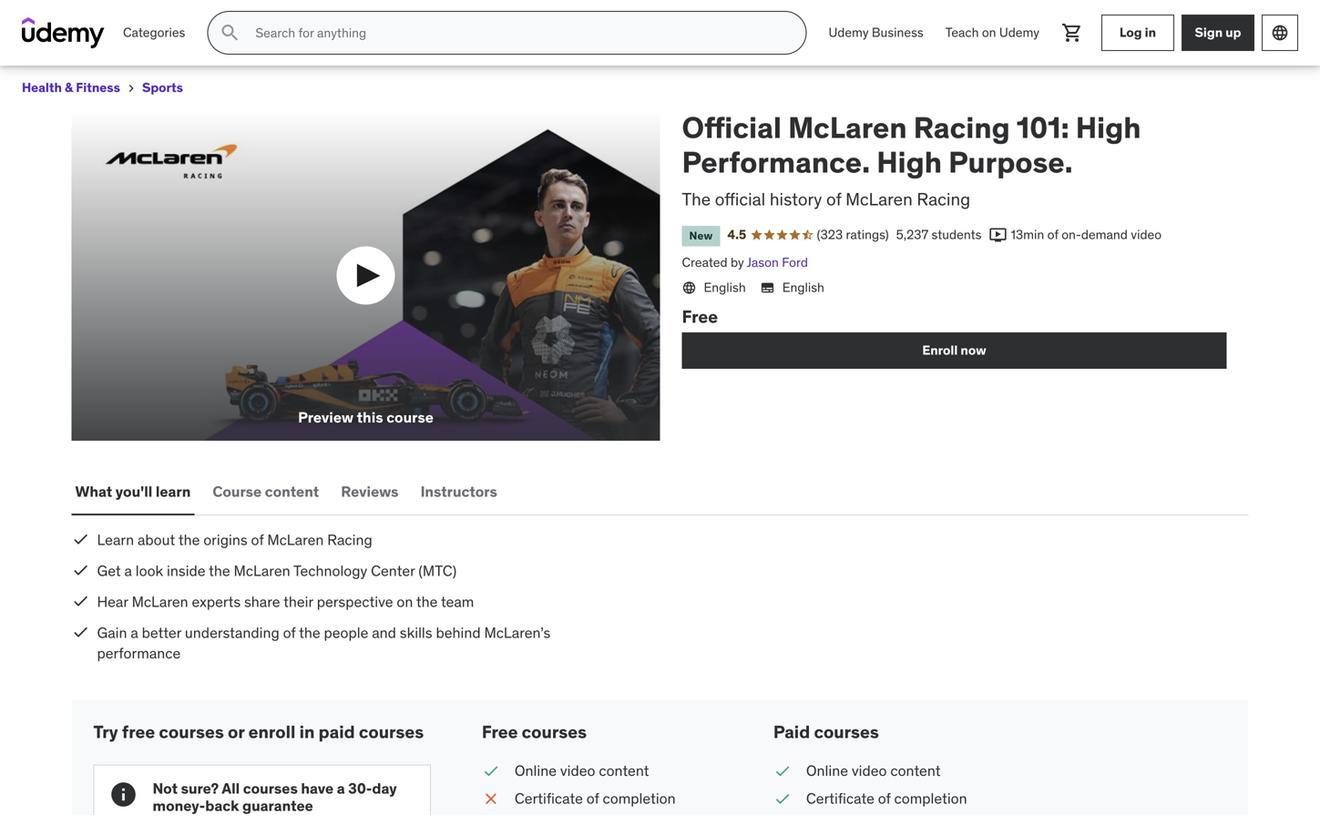 Task type: describe. For each thing, give the bounding box(es) containing it.
share
[[244, 593, 280, 612]]

the
[[682, 188, 711, 210]]

1 vertical spatial on
[[397, 593, 413, 612]]

money-
[[153, 797, 205, 816]]

learn
[[97, 531, 134, 550]]

health
[[22, 79, 62, 96]]

health & fitness
[[22, 79, 120, 96]]

teach
[[946, 24, 979, 41]]

performance
[[97, 644, 181, 663]]

mclaren up better
[[132, 593, 188, 612]]

all
[[222, 780, 240, 798]]

free
[[122, 722, 155, 743]]

ratings)
[[846, 227, 889, 243]]

created by jason ford
[[682, 254, 808, 271]]

have
[[301, 780, 334, 798]]

certificate for paid
[[807, 790, 875, 808]]

reviews
[[341, 483, 399, 501]]

not sure? all courses have a 30-day money-back guarantee
[[153, 780, 397, 816]]

not
[[153, 780, 178, 798]]

day
[[372, 780, 397, 798]]

&
[[65, 79, 73, 96]]

0 horizontal spatial high
[[877, 144, 942, 181]]

perspective
[[317, 593, 393, 612]]

sign up
[[1195, 24, 1242, 41]]

better
[[142, 624, 181, 642]]

online for free
[[515, 762, 557, 781]]

online video content for paid courses
[[807, 762, 941, 781]]

5,237 students
[[897, 227, 982, 243]]

1 udemy from the left
[[829, 24, 869, 41]]

preview this course
[[298, 408, 434, 427]]

video for paid courses
[[852, 762, 887, 781]]

a for get
[[124, 562, 132, 581]]

skills
[[400, 624, 433, 642]]

or
[[228, 722, 245, 743]]

small image for free courses
[[482, 789, 500, 810]]

0 vertical spatial in
[[1145, 24, 1157, 41]]

closed captions image
[[761, 281, 775, 295]]

get a look inside the mclaren technology center (mtc)
[[97, 562, 457, 581]]

paid
[[319, 722, 355, 743]]

enroll now button
[[682, 332, 1227, 369]]

course content
[[213, 483, 319, 501]]

mclaren up ratings)
[[846, 188, 913, 210]]

of inside gain a better understanding of the people and skills behind mclaren's performance
[[283, 624, 296, 642]]

new
[[690, 229, 713, 243]]

instructors
[[421, 483, 498, 501]]

enroll
[[923, 342, 958, 359]]

the up experts
[[209, 562, 230, 581]]

paid courses
[[774, 722, 879, 743]]

2 vertical spatial racing
[[327, 531, 373, 550]]

101:
[[1017, 109, 1070, 146]]

understanding
[[185, 624, 280, 642]]

sign
[[1195, 24, 1223, 41]]

online video content for free courses
[[515, 762, 649, 781]]

small image for get a look inside the mclaren technology center (mtc)
[[72, 562, 90, 580]]

fitness
[[76, 79, 120, 96]]

hear
[[97, 593, 128, 612]]

free courses
[[482, 722, 587, 743]]

small image for gain a better understanding of the people and skills behind mclaren's performance
[[72, 623, 90, 642]]

this
[[357, 408, 383, 427]]

a inside not sure? all courses have a 30-day money-back guarantee
[[337, 780, 345, 798]]

inside
[[167, 562, 206, 581]]

0 vertical spatial racing
[[914, 109, 1011, 146]]

teach on udemy link
[[935, 11, 1051, 55]]

sports
[[142, 79, 183, 96]]

what you'll learn
[[75, 483, 191, 501]]

30-
[[348, 780, 372, 798]]

health & fitness link
[[22, 77, 120, 99]]

try
[[93, 722, 118, 743]]

0 horizontal spatial in
[[299, 722, 315, 743]]

categories button
[[112, 11, 196, 55]]

learn
[[156, 483, 191, 501]]

Search for anything text field
[[252, 17, 784, 48]]

hear mclaren experts share their perspective on the team
[[97, 593, 474, 612]]

submit search image
[[219, 22, 241, 44]]

1 vertical spatial racing
[[917, 188, 971, 210]]

mclaren's
[[484, 624, 551, 642]]

up
[[1226, 24, 1242, 41]]

2 english from the left
[[783, 280, 825, 296]]

certificate of completion for paid courses
[[807, 790, 968, 808]]

free for free
[[682, 306, 718, 327]]

by
[[731, 254, 744, 271]]

2 udemy from the left
[[1000, 24, 1040, 41]]

learn about the origins of mclaren racing
[[97, 531, 373, 550]]

course
[[387, 408, 434, 427]]

people
[[324, 624, 369, 642]]

the inside gain a better understanding of the people and skills behind mclaren's performance
[[299, 624, 320, 642]]

13min
[[1011, 227, 1045, 243]]

performance.
[[682, 144, 871, 181]]

demand
[[1082, 227, 1128, 243]]

gain a better understanding of the people and skills behind mclaren's performance
[[97, 624, 551, 663]]

business
[[872, 24, 924, 41]]

1 horizontal spatial on
[[982, 24, 997, 41]]

get
[[97, 562, 121, 581]]

paid
[[774, 722, 811, 743]]

now
[[961, 342, 987, 359]]

(323 ratings)
[[817, 227, 889, 243]]

small image down free courses
[[482, 762, 500, 782]]

courses inside not sure? all courses have a 30-day money-back guarantee
[[243, 780, 298, 798]]

official mclaren racing 101: high performance. high purpose. the official history of mclaren racing
[[682, 109, 1142, 210]]

course content button
[[209, 470, 323, 514]]



Task type: vqa. For each thing, say whether or not it's contained in the screenshot.
Enroll now button
yes



Task type: locate. For each thing, give the bounding box(es) containing it.
course language image
[[682, 281, 697, 295]]

video for free courses
[[560, 762, 596, 781]]

small image left hear
[[72, 592, 90, 611]]

and
[[372, 624, 396, 642]]

preview this course button
[[72, 110, 660, 441]]

0 horizontal spatial online video content
[[515, 762, 649, 781]]

a inside gain a better understanding of the people and skills behind mclaren's performance
[[131, 624, 138, 642]]

official
[[715, 188, 766, 210]]

of inside official mclaren racing 101: high performance. high purpose. the official history of mclaren racing
[[827, 188, 842, 210]]

in right log at the top of the page
[[1145, 24, 1157, 41]]

racing up the technology
[[327, 531, 373, 550]]

teach on udemy
[[946, 24, 1040, 41]]

1 horizontal spatial completion
[[895, 790, 968, 808]]

on-
[[1062, 227, 1082, 243]]

english down by
[[704, 280, 746, 296]]

choose a language image
[[1272, 24, 1290, 42]]

mclaren up the history
[[789, 109, 907, 146]]

certificate for free
[[515, 790, 583, 808]]

0 horizontal spatial certificate of completion
[[515, 790, 676, 808]]

1 vertical spatial free
[[482, 722, 518, 743]]

a for gain
[[131, 624, 138, 642]]

0 horizontal spatial online
[[515, 762, 557, 781]]

sign up link
[[1182, 15, 1255, 51]]

behind
[[436, 624, 481, 642]]

1 horizontal spatial video
[[852, 762, 887, 781]]

certificate down paid courses
[[807, 790, 875, 808]]

created
[[682, 254, 728, 271]]

udemy business
[[829, 24, 924, 41]]

online video content down paid courses
[[807, 762, 941, 781]]

a right get
[[124, 562, 132, 581]]

1 online video content from the left
[[515, 762, 649, 781]]

video down free courses
[[560, 762, 596, 781]]

content inside the course content button
[[265, 483, 319, 501]]

0 horizontal spatial certificate
[[515, 790, 583, 808]]

2 completion from the left
[[895, 790, 968, 808]]

reviews button
[[337, 470, 402, 514]]

of down free courses
[[587, 790, 599, 808]]

free
[[682, 306, 718, 327], [482, 722, 518, 743]]

2 online video content from the left
[[807, 762, 941, 781]]

racing up 5,237 students
[[917, 188, 971, 210]]

enroll now
[[923, 342, 987, 359]]

(323
[[817, 227, 843, 243]]

enroll
[[249, 722, 296, 743]]

2 vertical spatial a
[[337, 780, 345, 798]]

shopping cart with 0 items image
[[1062, 22, 1084, 44]]

1 vertical spatial a
[[131, 624, 138, 642]]

racing left 101:
[[914, 109, 1011, 146]]

mclaren up get a look inside the mclaren technology center (mtc)
[[267, 531, 324, 550]]

sure?
[[181, 780, 219, 798]]

1 horizontal spatial content
[[599, 762, 649, 781]]

center
[[371, 562, 415, 581]]

preview
[[298, 408, 354, 427]]

team
[[441, 593, 474, 612]]

small image left 'gain'
[[72, 623, 90, 642]]

xsmall image
[[124, 81, 139, 96]]

small image left '13min'
[[989, 226, 1008, 244]]

on right teach
[[982, 24, 997, 41]]

5,237
[[897, 227, 929, 243]]

certificate down free courses
[[515, 790, 583, 808]]

english down ford
[[783, 280, 825, 296]]

racing
[[914, 109, 1011, 146], [917, 188, 971, 210], [327, 531, 373, 550]]

what
[[75, 483, 112, 501]]

in left paid
[[299, 722, 315, 743]]

of right origins
[[251, 531, 264, 550]]

2 certificate from the left
[[807, 790, 875, 808]]

0 horizontal spatial free
[[482, 722, 518, 743]]

history
[[770, 188, 823, 210]]

what you'll learn button
[[72, 470, 194, 514]]

high right 101:
[[1076, 109, 1142, 146]]

udemy left the business
[[829, 24, 869, 41]]

small image for learn about the origins of mclaren racing
[[72, 531, 90, 549]]

1 online from the left
[[515, 762, 557, 781]]

certificate of completion down paid courses
[[807, 790, 968, 808]]

1 horizontal spatial in
[[1145, 24, 1157, 41]]

small image left the 'learn'
[[72, 531, 90, 549]]

0 horizontal spatial udemy
[[829, 24, 869, 41]]

of down hear mclaren experts share their perspective on the team
[[283, 624, 296, 642]]

video right demand at top
[[1131, 227, 1162, 243]]

free for free courses
[[482, 722, 518, 743]]

online down paid courses
[[807, 762, 849, 781]]

1 horizontal spatial udemy
[[1000, 24, 1040, 41]]

course
[[213, 483, 262, 501]]

certificate
[[515, 790, 583, 808], [807, 790, 875, 808]]

courses
[[159, 722, 224, 743], [359, 722, 424, 743], [522, 722, 587, 743], [814, 722, 879, 743], [243, 780, 298, 798]]

small image for hear mclaren experts share their perspective on the team
[[72, 592, 90, 611]]

1 horizontal spatial certificate
[[807, 790, 875, 808]]

of
[[827, 188, 842, 210], [1048, 227, 1059, 243], [251, 531, 264, 550], [283, 624, 296, 642], [587, 790, 599, 808], [878, 790, 891, 808]]

1 horizontal spatial certificate of completion
[[807, 790, 968, 808]]

0 horizontal spatial on
[[397, 593, 413, 612]]

1 horizontal spatial online video content
[[807, 762, 941, 781]]

sports link
[[142, 77, 183, 99]]

small image
[[989, 226, 1008, 244], [72, 531, 90, 549], [72, 562, 90, 580], [72, 592, 90, 611], [72, 623, 90, 642], [482, 762, 500, 782]]

1 horizontal spatial english
[[783, 280, 825, 296]]

1 horizontal spatial online
[[807, 762, 849, 781]]

13min of on-demand video
[[1011, 227, 1162, 243]]

(mtc)
[[419, 562, 457, 581]]

english
[[704, 280, 746, 296], [783, 280, 825, 296]]

video down paid courses
[[852, 762, 887, 781]]

udemy left shopping cart with 0 items icon
[[1000, 24, 1040, 41]]

0 vertical spatial on
[[982, 24, 997, 41]]

the down their
[[299, 624, 320, 642]]

completion for paid courses
[[895, 790, 968, 808]]

technology
[[293, 562, 368, 581]]

1 english from the left
[[704, 280, 746, 296]]

the
[[178, 531, 200, 550], [209, 562, 230, 581], [416, 593, 438, 612], [299, 624, 320, 642]]

2 certificate of completion from the left
[[807, 790, 968, 808]]

1 certificate of completion from the left
[[515, 790, 676, 808]]

instructors button
[[417, 470, 501, 514]]

small image for paid courses
[[774, 789, 792, 810]]

jason ford link
[[747, 254, 808, 271]]

jason
[[747, 254, 779, 271]]

small image left get
[[72, 562, 90, 580]]

2 horizontal spatial video
[[1131, 227, 1162, 243]]

gain
[[97, 624, 127, 642]]

2 online from the left
[[807, 762, 849, 781]]

1 horizontal spatial free
[[682, 306, 718, 327]]

0 horizontal spatial content
[[265, 483, 319, 501]]

the left 'team'
[[416, 593, 438, 612]]

completion for free courses
[[603, 790, 676, 808]]

of left on-
[[1048, 227, 1059, 243]]

online for paid
[[807, 762, 849, 781]]

online video content down free courses
[[515, 762, 649, 781]]

certificate of completion for free courses
[[515, 790, 676, 808]]

content
[[265, 483, 319, 501], [599, 762, 649, 781], [891, 762, 941, 781]]

on up skills
[[397, 593, 413, 612]]

high up the 5,237
[[877, 144, 942, 181]]

of up (323
[[827, 188, 842, 210]]

content for free courses
[[599, 762, 649, 781]]

online down free courses
[[515, 762, 557, 781]]

their
[[284, 593, 313, 612]]

1 completion from the left
[[603, 790, 676, 808]]

log in
[[1120, 24, 1157, 41]]

in
[[1145, 24, 1157, 41], [299, 722, 315, 743]]

content for paid courses
[[891, 762, 941, 781]]

you'll
[[116, 483, 152, 501]]

of down paid courses
[[878, 790, 891, 808]]

purpose.
[[949, 144, 1073, 181]]

a left 30-
[[337, 780, 345, 798]]

0 horizontal spatial completion
[[603, 790, 676, 808]]

origins
[[203, 531, 248, 550]]

a up "performance"
[[131, 624, 138, 642]]

udemy
[[829, 24, 869, 41], [1000, 24, 1040, 41]]

log
[[1120, 24, 1143, 41]]

mclaren up share
[[234, 562, 290, 581]]

2 horizontal spatial content
[[891, 762, 941, 781]]

the up inside
[[178, 531, 200, 550]]

guarantee
[[242, 797, 313, 816]]

about
[[138, 531, 175, 550]]

0 horizontal spatial video
[[560, 762, 596, 781]]

certificate of completion down free courses
[[515, 790, 676, 808]]

official
[[682, 109, 782, 146]]

1 horizontal spatial high
[[1076, 109, 1142, 146]]

1 certificate from the left
[[515, 790, 583, 808]]

log in link
[[1102, 15, 1175, 51]]

udemy business link
[[818, 11, 935, 55]]

students
[[932, 227, 982, 243]]

on
[[982, 24, 997, 41], [397, 593, 413, 612]]

0 horizontal spatial english
[[704, 280, 746, 296]]

try free courses or enroll in paid courses
[[93, 722, 424, 743]]

4.5
[[728, 227, 747, 243]]

categories
[[123, 24, 185, 41]]

mclaren
[[789, 109, 907, 146], [846, 188, 913, 210], [267, 531, 324, 550], [234, 562, 290, 581], [132, 593, 188, 612]]

online video content
[[515, 762, 649, 781], [807, 762, 941, 781]]

udemy image
[[22, 17, 105, 48]]

0 vertical spatial a
[[124, 562, 132, 581]]

0 vertical spatial free
[[682, 306, 718, 327]]

small image
[[774, 762, 792, 782], [482, 789, 500, 810], [774, 789, 792, 810]]

1 vertical spatial in
[[299, 722, 315, 743]]



